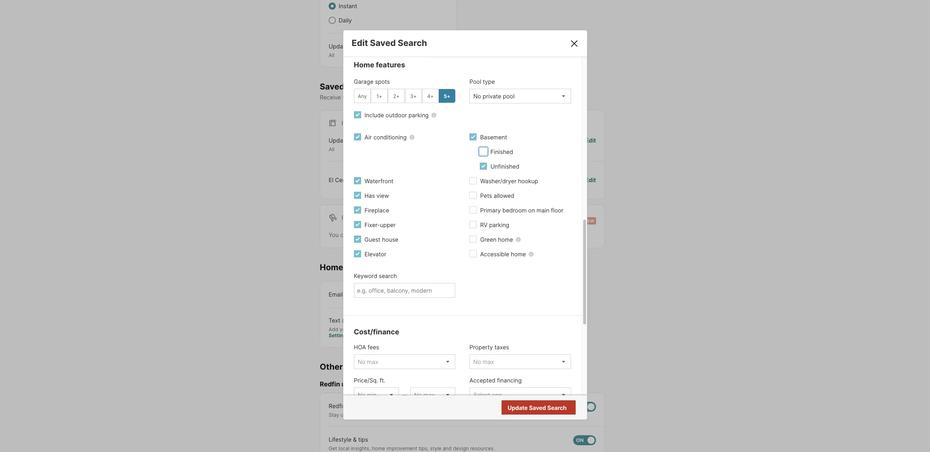 Task type: describe. For each thing, give the bounding box(es) containing it.
2+
[[394, 93, 400, 99]]

garage spots
[[354, 78, 390, 85]]

home tours
[[320, 262, 367, 272]]

finished
[[491, 149, 514, 156]]

home for green home
[[498, 236, 513, 243]]

1 to from the left
[[348, 412, 353, 418]]

e.g. office, balcony, modern text field
[[357, 287, 452, 294]]

on inside edit saved search dialog
[[529, 207, 535, 214]]

design
[[453, 446, 469, 452]]

1+ radio
[[371, 89, 388, 103]]

updates
[[342, 381, 368, 388]]

allowed
[[494, 192, 515, 200]]

primary
[[481, 207, 501, 214]]

2+ radio
[[388, 89, 405, 103]]

for sale
[[342, 120, 369, 127]]

2 horizontal spatial and
[[503, 412, 512, 418]]

receive
[[320, 94, 341, 101]]

improvement
[[387, 446, 418, 452]]

unfinished
[[491, 163, 520, 170]]

.
[[487, 231, 488, 239]]

outdoor
[[386, 112, 407, 119]]

searches inside saved searches receive timely notifications based on your preferred search filters.
[[347, 82, 384, 92]]

has
[[365, 192, 375, 200]]

saved searches receive timely notifications based on your preferred search filters.
[[320, 82, 499, 101]]

guest
[[365, 236, 381, 243]]

email
[[329, 291, 343, 298]]

tools
[[394, 412, 405, 418]]

how
[[439, 412, 449, 418]]

(sms)
[[342, 317, 359, 324]]

home for home features
[[354, 61, 375, 69]]

can
[[341, 231, 350, 239]]

features
[[376, 61, 405, 69]]

1 horizontal spatial parking
[[490, 222, 510, 229]]

edit button for update types
[[586, 136, 597, 153]]

lifestyle & tips get local insights, home improvement tips, style and design resources.
[[329, 436, 495, 452]]

other
[[320, 362, 343, 372]]

rentals
[[468, 231, 487, 239]]

redfin for redfin updates
[[320, 381, 340, 388]]

on inside saved searches receive timely notifications based on your preferred search filters.
[[414, 94, 420, 101]]

green home
[[481, 236, 513, 243]]

3+ radio
[[405, 89, 422, 103]]

home for home tours
[[320, 262, 344, 272]]

edit saved search
[[352, 38, 427, 48]]

accessible
[[481, 251, 510, 258]]

4+ radio
[[422, 89, 439, 103]]

buy
[[457, 412, 466, 418]]

an
[[545, 412, 551, 418]]

pets
[[481, 192, 492, 200]]

view
[[377, 192, 389, 200]]

0 horizontal spatial parking
[[409, 112, 429, 119]]

update saved search
[[508, 405, 567, 412]]

phone
[[352, 326, 367, 332]]

price/sq. ft.
[[354, 377, 386, 384]]

3+
[[410, 93, 417, 99]]

0 horizontal spatial your
[[340, 326, 350, 332]]

list box for pool type
[[470, 89, 571, 104]]

el cerrito test 1
[[329, 177, 371, 184]]

filters.
[[482, 94, 499, 101]]

accessible home
[[481, 251, 526, 258]]

rv
[[481, 222, 488, 229]]

timely
[[343, 94, 359, 101]]

date
[[354, 412, 365, 418]]

home,
[[487, 412, 501, 418]]

basement
[[481, 134, 508, 141]]

features,
[[417, 412, 438, 418]]

1 update types all from the top
[[329, 43, 365, 58]]

fireplace
[[365, 207, 389, 214]]

account settings link
[[329, 326, 414, 339]]

tips,
[[419, 446, 429, 452]]

emails for no emails
[[540, 177, 557, 184]]

upper
[[380, 222, 396, 229]]

sell
[[473, 412, 481, 418]]

cost/finance
[[354, 328, 400, 337]]

on right always
[[441, 291, 448, 298]]

2 types from the top
[[350, 137, 365, 144]]

Instant radio
[[329, 2, 336, 10]]

local
[[339, 446, 350, 452]]

search for edit saved search
[[398, 38, 427, 48]]

floor
[[552, 207, 564, 214]]

add
[[329, 326, 339, 332]]

sale
[[355, 120, 369, 127]]

other emails
[[320, 362, 371, 372]]

notifications
[[361, 94, 394, 101]]

for rent
[[342, 214, 370, 221]]

hookup
[[518, 178, 539, 185]]

fees
[[368, 344, 380, 351]]

based
[[395, 94, 412, 101]]

instant
[[339, 2, 357, 10]]

lifestyle
[[329, 436, 352, 444]]

text (sms)
[[329, 317, 359, 324]]

1 vertical spatial update
[[329, 137, 349, 144]]

or
[[467, 412, 472, 418]]

search for update saved search
[[548, 405, 567, 412]]

any
[[358, 93, 367, 99]]

redfin news stay up to date on redfin's tools and features, how to buy or sell a home, and connect with an agent.
[[329, 403, 567, 418]]

account
[[393, 326, 414, 332]]

agent.
[[552, 412, 567, 418]]

&
[[353, 436, 357, 444]]

has view
[[365, 192, 389, 200]]

1 types from the top
[[350, 43, 365, 50]]

preferred
[[436, 94, 461, 101]]

get
[[329, 446, 337, 452]]

fixer-
[[365, 222, 380, 229]]

create
[[352, 231, 369, 239]]

update saved search button
[[502, 401, 576, 415]]

saved down fixer-upper
[[371, 231, 387, 239]]

pets allowed
[[481, 192, 515, 200]]

home inside lifestyle & tips get local insights, home improvement tips, style and design resources.
[[372, 446, 385, 452]]

add your phone number in
[[329, 326, 393, 332]]



Task type: vqa. For each thing, say whether or not it's contained in the screenshot.
1.21m
no



Task type: locate. For each thing, give the bounding box(es) containing it.
rent
[[355, 214, 370, 221]]

searching
[[431, 231, 458, 239]]

0 vertical spatial home
[[498, 236, 513, 243]]

1 vertical spatial all
[[329, 146, 335, 152]]

house
[[382, 236, 399, 243]]

property taxes
[[470, 344, 509, 351]]

air conditioning
[[365, 134, 407, 141]]

for left sale
[[342, 120, 353, 127]]

1 horizontal spatial your
[[422, 94, 434, 101]]

to right up
[[348, 412, 353, 418]]

your up the settings
[[340, 326, 350, 332]]

saved up home features
[[370, 38, 396, 48]]

number
[[368, 326, 386, 332]]

on right based
[[414, 94, 420, 101]]

1 all from the top
[[329, 52, 335, 58]]

1 edit button from the top
[[586, 136, 597, 153]]

0 horizontal spatial no
[[530, 177, 538, 184]]

0 horizontal spatial search
[[379, 273, 397, 280]]

0 vertical spatial home
[[354, 61, 375, 69]]

list box for property taxes
[[470, 355, 571, 369]]

pool
[[470, 78, 482, 85]]

accepted
[[470, 377, 496, 384]]

list box for accepted financing
[[470, 388, 571, 403]]

0 vertical spatial types
[[350, 43, 365, 50]]

1 vertical spatial parking
[[490, 222, 510, 229]]

saved up receive
[[320, 82, 345, 92]]

0 horizontal spatial home
[[320, 262, 344, 272]]

emails up price/sq.
[[345, 362, 371, 372]]

0 vertical spatial no
[[530, 177, 538, 184]]

0 vertical spatial parking
[[409, 112, 429, 119]]

edit for no emails
[[586, 177, 597, 184]]

update types all down "daily"
[[329, 43, 365, 58]]

update types all
[[329, 43, 365, 58], [329, 137, 365, 152]]

1 vertical spatial your
[[340, 326, 350, 332]]

list box down financing
[[470, 388, 571, 403]]

update inside "button"
[[508, 405, 528, 412]]

1 horizontal spatial no
[[538, 405, 546, 412]]

saved inside "button"
[[529, 405, 546, 412]]

daily
[[339, 17, 352, 24]]

home right the "accessible"
[[511, 251, 526, 258]]

1+
[[377, 93, 382, 99]]

no up with
[[538, 405, 546, 412]]

no inside button
[[538, 405, 546, 412]]

and inside lifestyle & tips get local insights, home improvement tips, style and design resources.
[[443, 446, 452, 452]]

list box for hoa fees
[[354, 355, 456, 369]]

style
[[430, 446, 442, 452]]

0 vertical spatial edit
[[352, 38, 368, 48]]

0 vertical spatial your
[[422, 94, 434, 101]]

5+ radio
[[439, 89, 456, 103]]

1 vertical spatial edit
[[586, 137, 597, 144]]

all up el
[[329, 146, 335, 152]]

update down 'daily' option
[[329, 43, 349, 50]]

option group
[[354, 89, 456, 103]]

air
[[365, 134, 372, 141]]

no results
[[538, 405, 566, 412]]

1 horizontal spatial home
[[354, 61, 375, 69]]

to
[[348, 412, 353, 418], [451, 412, 455, 418]]

main
[[537, 207, 550, 214]]

None checkbox
[[574, 402, 597, 412], [574, 436, 597, 446], [574, 402, 597, 412], [574, 436, 597, 446]]

0 horizontal spatial search
[[398, 38, 427, 48]]

with
[[534, 412, 544, 418]]

you
[[329, 231, 339, 239]]

0 vertical spatial searches
[[347, 82, 384, 92]]

search up features
[[398, 38, 427, 48]]

home inside edit saved search dialog
[[354, 61, 375, 69]]

home up garage
[[354, 61, 375, 69]]

1 horizontal spatial search
[[548, 405, 567, 412]]

while
[[416, 231, 430, 239]]

types
[[350, 43, 365, 50], [350, 137, 365, 144]]

on
[[414, 94, 420, 101], [529, 207, 535, 214], [441, 291, 448, 298], [366, 412, 372, 418]]

bedroom
[[503, 207, 527, 214]]

garage
[[354, 78, 374, 85]]

edit
[[352, 38, 368, 48], [586, 137, 597, 144], [586, 177, 597, 184]]

keyword search
[[354, 273, 397, 280]]

all down 'daily' option
[[329, 52, 335, 58]]

1 vertical spatial home
[[511, 251, 526, 258]]

option group inside edit saved search dialog
[[354, 89, 456, 103]]

accepted financing
[[470, 377, 522, 384]]

list box up financing
[[470, 355, 571, 369]]

list box down type
[[470, 89, 571, 104]]

on left main at the right of the page
[[529, 207, 535, 214]]

1 horizontal spatial to
[[451, 412, 455, 418]]

2 to from the left
[[451, 412, 455, 418]]

home for accessible home
[[511, 251, 526, 258]]

redfin inside redfin news stay up to date on redfin's tools and features, how to buy or sell a home, and connect with an agent.
[[329, 403, 346, 410]]

search up e.g. office, balcony, modern text field
[[379, 273, 397, 280]]

search inside "button"
[[548, 405, 567, 412]]

saved inside saved searches receive timely notifications based on your preferred search filters.
[[320, 82, 345, 92]]

resources.
[[471, 446, 495, 452]]

1 vertical spatial search
[[548, 405, 567, 412]]

parking up green home
[[490, 222, 510, 229]]

2 vertical spatial update
[[508, 405, 528, 412]]

1 vertical spatial searches
[[389, 231, 414, 239]]

insights,
[[351, 446, 371, 452]]

1 vertical spatial redfin
[[329, 403, 346, 410]]

and right style
[[443, 446, 452, 452]]

always
[[421, 291, 440, 298]]

for for for rent
[[342, 214, 353, 221]]

1 horizontal spatial search
[[462, 94, 480, 101]]

0 vertical spatial all
[[329, 52, 335, 58]]

Any radio
[[354, 89, 371, 103]]

home right the insights,
[[372, 446, 385, 452]]

0 vertical spatial update
[[329, 43, 349, 50]]

washer/dryer hookup
[[481, 178, 539, 185]]

keyword
[[354, 273, 378, 280]]

0 horizontal spatial searches
[[347, 82, 384, 92]]

edit button for no emails
[[586, 176, 597, 184]]

up
[[341, 412, 347, 418]]

pool type
[[470, 78, 495, 85]]

2 all from the top
[[329, 146, 335, 152]]

4+
[[428, 93, 434, 99]]

1 horizontal spatial and
[[443, 446, 452, 452]]

1
[[369, 177, 371, 184]]

redfin's
[[374, 412, 393, 418]]

edit saved search element
[[352, 38, 561, 48]]

to left buy
[[451, 412, 455, 418]]

0 horizontal spatial and
[[407, 412, 416, 418]]

2 edit button from the top
[[586, 176, 597, 184]]

search inside dialog
[[379, 273, 397, 280]]

update up connect
[[508, 405, 528, 412]]

1 horizontal spatial searches
[[389, 231, 414, 239]]

option group containing any
[[354, 89, 456, 103]]

types up home features
[[350, 43, 365, 50]]

for for for sale
[[342, 120, 353, 127]]

parking
[[409, 112, 429, 119], [490, 222, 510, 229]]

spots
[[375, 78, 390, 85]]

2 for from the top
[[342, 214, 353, 221]]

searches down upper
[[389, 231, 414, 239]]

1 vertical spatial no
[[538, 405, 546, 412]]

list box down "ft."
[[354, 388, 399, 403]]

0 vertical spatial update types all
[[329, 43, 365, 58]]

el
[[329, 177, 334, 184]]

0 vertical spatial emails
[[540, 177, 557, 184]]

1 vertical spatial update types all
[[329, 137, 365, 152]]

0 horizontal spatial to
[[348, 412, 353, 418]]

financing
[[497, 377, 522, 384]]

no up main at the right of the page
[[530, 177, 538, 184]]

all
[[329, 52, 335, 58], [329, 146, 335, 152]]

elevator
[[365, 251, 387, 258]]

search down pool
[[462, 94, 480, 101]]

no emails
[[530, 177, 557, 184]]

property
[[470, 344, 493, 351]]

for left rent
[[342, 214, 353, 221]]

cerrito
[[335, 177, 354, 184]]

green
[[481, 236, 497, 243]]

—
[[402, 392, 407, 398]]

search up agent.
[[548, 405, 567, 412]]

search
[[398, 38, 427, 48], [548, 405, 567, 412]]

saved up with
[[529, 405, 546, 412]]

2 vertical spatial home
[[372, 446, 385, 452]]

5+
[[444, 93, 451, 99]]

fixer-upper
[[365, 222, 396, 229]]

Daily radio
[[329, 17, 336, 24]]

update down 'for sale'
[[329, 137, 349, 144]]

settings
[[329, 333, 350, 339]]

saved
[[370, 38, 396, 48], [320, 82, 345, 92], [371, 231, 387, 239], [529, 405, 546, 412]]

1 vertical spatial search
[[379, 273, 397, 280]]

include
[[365, 112, 384, 119]]

search inside saved searches receive timely notifications based on your preferred search filters.
[[462, 94, 480, 101]]

list box up features,
[[411, 388, 456, 403]]

update types all down 'for sale'
[[329, 137, 365, 152]]

1 vertical spatial emails
[[345, 362, 371, 372]]

on inside redfin news stay up to date on redfin's tools and features, how to buy or sell a home, and connect with an agent.
[[366, 412, 372, 418]]

include outdoor parking
[[365, 112, 429, 119]]

2 update types all from the top
[[329, 137, 365, 152]]

list box up "ft."
[[354, 355, 456, 369]]

type
[[483, 78, 495, 85]]

list box
[[470, 89, 571, 104], [354, 355, 456, 369], [470, 355, 571, 369], [354, 388, 399, 403], [411, 388, 456, 403], [470, 388, 571, 403]]

price/sq.
[[354, 377, 378, 384]]

1 vertical spatial for
[[342, 214, 353, 221]]

on right date on the left bottom of page
[[366, 412, 372, 418]]

home
[[498, 236, 513, 243], [511, 251, 526, 258], [372, 446, 385, 452]]

1 for from the top
[[342, 120, 353, 127]]

update
[[329, 43, 349, 50], [329, 137, 349, 144], [508, 405, 528, 412]]

home up accessible home
[[498, 236, 513, 243]]

redfin down other
[[320, 381, 340, 388]]

and right tools at the bottom of page
[[407, 412, 416, 418]]

1 horizontal spatial emails
[[540, 177, 557, 184]]

edit button
[[586, 136, 597, 153], [586, 176, 597, 184]]

types down 'for sale'
[[350, 137, 365, 144]]

0 vertical spatial for
[[342, 120, 353, 127]]

and
[[407, 412, 416, 418], [503, 412, 512, 418], [443, 446, 452, 452]]

home left the tours
[[320, 262, 344, 272]]

for
[[459, 231, 467, 239]]

tips
[[359, 436, 368, 444]]

redfin
[[320, 381, 340, 388], [329, 403, 346, 410]]

searches up any
[[347, 82, 384, 92]]

0 vertical spatial search
[[398, 38, 427, 48]]

emails right hookup
[[540, 177, 557, 184]]

home features
[[354, 61, 405, 69]]

0 vertical spatial edit button
[[586, 136, 597, 153]]

1 vertical spatial edit button
[[586, 176, 597, 184]]

your right 3+
[[422, 94, 434, 101]]

and right home,
[[503, 412, 512, 418]]

parking down 3+ radio
[[409, 112, 429, 119]]

in
[[387, 326, 392, 332]]

no results button
[[530, 401, 575, 415]]

0 horizontal spatial emails
[[345, 362, 371, 372]]

1 vertical spatial home
[[320, 262, 344, 272]]

edit for update types
[[586, 137, 597, 144]]

conditioning
[[374, 134, 407, 141]]

edit saved search dialog
[[343, 30, 587, 435]]

your inside saved searches receive timely notifications based on your preferred search filters.
[[422, 94, 434, 101]]

no for no emails
[[530, 177, 538, 184]]

no for no results
[[538, 405, 546, 412]]

redfin up the stay
[[329, 403, 346, 410]]

1 vertical spatial types
[[350, 137, 365, 144]]

edit inside dialog
[[352, 38, 368, 48]]

redfin for redfin news stay up to date on redfin's tools and features, how to buy or sell a home, and connect with an agent.
[[329, 403, 346, 410]]

ft.
[[380, 377, 386, 384]]

0 vertical spatial redfin
[[320, 381, 340, 388]]

account settings
[[329, 326, 414, 339]]

0 vertical spatial search
[[462, 94, 480, 101]]

emails for other emails
[[345, 362, 371, 372]]

2 vertical spatial edit
[[586, 177, 597, 184]]



